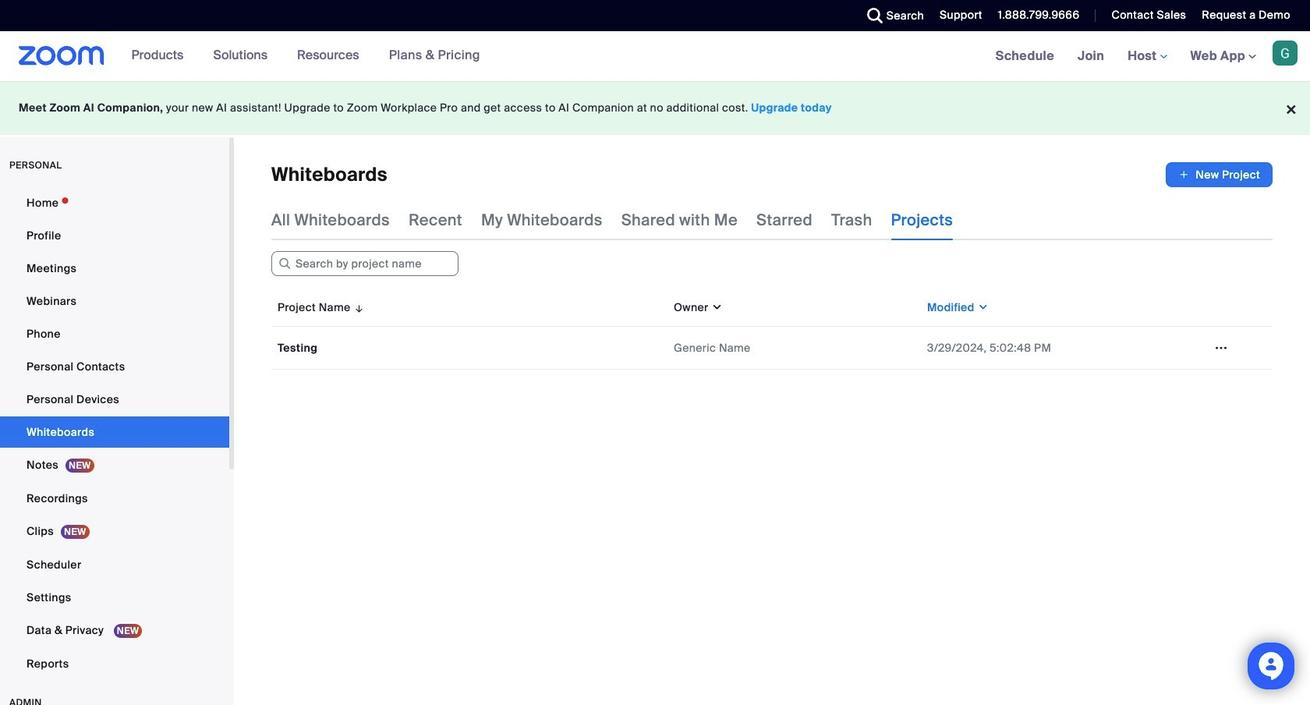 Task type: locate. For each thing, give the bounding box(es) containing it.
add image
[[1179, 167, 1190, 183]]

Search text field
[[271, 251, 459, 276]]

tabs of all whiteboard page tab list
[[271, 200, 953, 240]]

zoom logo image
[[19, 46, 104, 66]]

application
[[271, 289, 1273, 370]]

footer
[[0, 81, 1311, 135]]

profile picture image
[[1273, 41, 1298, 66]]

banner
[[0, 31, 1311, 82]]



Task type: describe. For each thing, give the bounding box(es) containing it.
edit project image
[[1209, 341, 1234, 355]]

meetings navigation
[[984, 31, 1311, 82]]

arrow down image
[[351, 298, 365, 317]]

product information navigation
[[120, 31, 492, 81]]

personal menu menu
[[0, 187, 229, 681]]



Task type: vqa. For each thing, say whether or not it's contained in the screenshot.
window new icon
no



